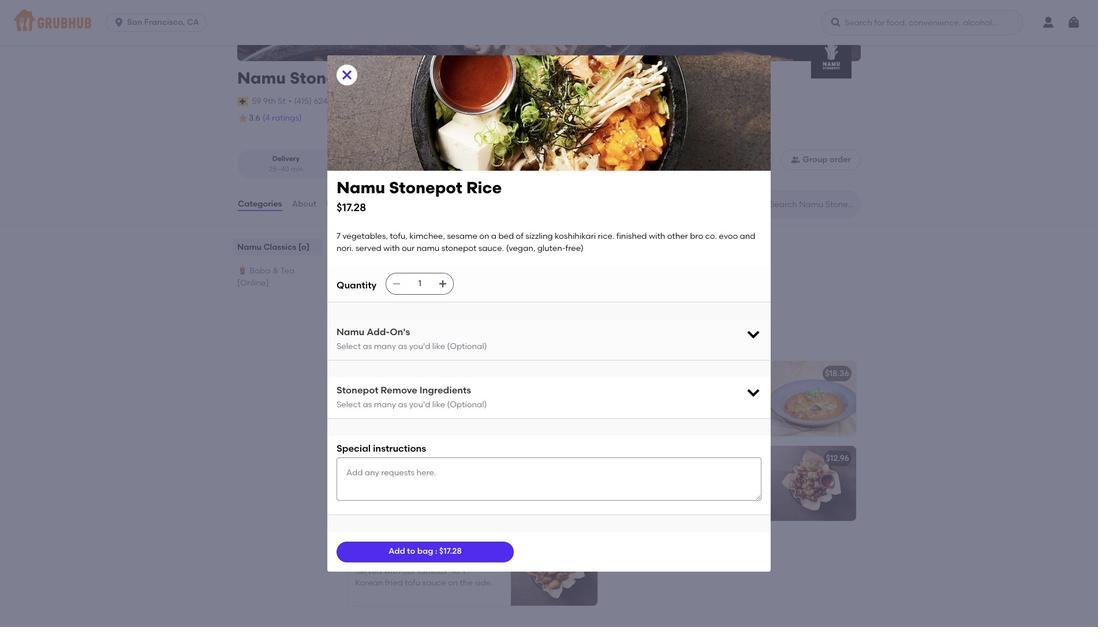 Task type: locate. For each thing, give the bounding box(es) containing it.
loco moco image
[[770, 362, 857, 437]]

like inside namu add-on's select as many as you'd like (optional)
[[433, 342, 445, 352]]

(optional) inside stonepot remove ingredients select as many as you'd like (optional)
[[447, 400, 487, 410]]

1 vertical spatial you'd
[[409, 400, 431, 410]]

rice for namu stonepot rice
[[420, 369, 437, 379]]

with inside lightly crispy and gooey savory pancake made with kimchee, scallion cabbage, yamaimo, bonito flakes, oko sauce, and kewpie mayo
[[417, 482, 433, 492]]

free up "kfc"
[[736, 482, 752, 492]]

[o]
[[298, 243, 310, 252], [440, 335, 457, 349]]

of inside a perfect appetizer serving of our most popular best crisp gluten-free fried chicken with our famous "kfc" sauce
[[722, 470, 729, 480]]

mochiko fried tofu
[[355, 539, 430, 549]]

rice. inside two sunny side up eggs, namu's famous dashi gravy and koshihikari rice. (gluten-free)
[[614, 409, 631, 419]]

sizzling down the remove
[[402, 397, 429, 407]]

select up special
[[337, 400, 361, 410]]

on inside the best, crisp gluten-free tofu. served with our famous "kft" korean fried tofu sauce on the side.
[[448, 579, 458, 589]]

$17.28 right :
[[440, 547, 462, 557]]

0 vertical spatial sesame
[[447, 232, 478, 242]]

2 horizontal spatial famous
[[699, 494, 729, 504]]

tofu, down namu stonepot rice
[[409, 386, 426, 395]]

bro
[[690, 232, 704, 242], [429, 409, 442, 419]]

lightly
[[355, 470, 381, 480]]

to
[[407, 547, 416, 557]]

sauce right the tofu
[[423, 579, 446, 589]]

you'd inside stonepot remove ingredients select as many as you'd like (optional)
[[409, 400, 431, 410]]

1 horizontal spatial mochiko
[[614, 454, 648, 464]]

2 many from the top
[[374, 400, 396, 410]]

min
[[291, 165, 303, 173], [405, 165, 417, 173]]

0 horizontal spatial tofu,
[[390, 232, 408, 242]]

0 horizontal spatial evoo
[[458, 409, 477, 419]]

mochiko for perfect
[[614, 454, 648, 464]]

kimchee, up yamaimo,
[[435, 482, 471, 492]]

0 horizontal spatial free)
[[443, 432, 461, 442]]

[o] down about 'button'
[[298, 243, 310, 252]]

fried left tofu
[[391, 539, 411, 549]]

svg image left 'san' in the top of the page
[[113, 17, 125, 28]]

stonepot for namu stonepot rice $17.28
[[389, 178, 463, 198]]

crisp inside the best, crisp gluten-free tofu. served with our famous "kft" korean fried tofu sauce on the side.
[[393, 555, 412, 565]]

stonepot down ingredients
[[460, 421, 495, 430]]

quantity
[[337, 280, 377, 291]]

0 vertical spatial namu classics [o]
[[237, 243, 310, 252]]

gluten- down tofu
[[414, 555, 442, 565]]

select inside namu add-on's select as many as you'd like (optional)
[[337, 342, 361, 352]]

a up promo 'image'
[[491, 232, 497, 242]]

kimchee, inside lightly crispy and gooey savory pancake made with kimchee, scallion cabbage, yamaimo, bonito flakes, oko sauce, and kewpie mayo
[[435, 482, 471, 492]]

popular
[[636, 482, 666, 492]]

bag
[[417, 547, 433, 557]]

best,
[[372, 555, 391, 565]]

promo image
[[496, 265, 539, 307]]

1 vertical spatial famous
[[699, 494, 729, 504]]

stonepot
[[290, 68, 363, 88], [389, 178, 463, 198], [381, 369, 418, 379], [337, 385, 379, 396]]

bed up promo 'image'
[[499, 232, 514, 242]]

many down add-
[[374, 342, 396, 352]]

1 vertical spatial sesame
[[466, 386, 496, 395]]

0 vertical spatial [o]
[[298, 243, 310, 252]]

crisp down mochiko fried tofu
[[393, 555, 412, 565]]

2 you'd from the top
[[409, 400, 431, 410]]

7 left the remove
[[355, 386, 359, 395]]

0 vertical spatial rice
[[467, 178, 502, 198]]

1 vertical spatial fried
[[385, 579, 403, 589]]

1 vertical spatial a
[[367, 397, 372, 407]]

[o] up ingredients
[[440, 335, 457, 349]]

1 vertical spatial other
[[406, 409, 427, 419]]

1 vertical spatial free)
[[664, 409, 682, 419]]

1 horizontal spatial sizzling
[[526, 232, 553, 242]]

moco
[[635, 369, 658, 379]]

$17.28
[[337, 201, 366, 214], [569, 369, 591, 379], [440, 547, 462, 557]]

0 vertical spatial sauce.
[[479, 244, 504, 253]]

tofu, up the valid
[[390, 232, 408, 242]]

1 horizontal spatial 7
[[355, 386, 359, 395]]

1 vertical spatial evoo
[[458, 409, 477, 419]]

0 horizontal spatial sizzling
[[402, 397, 429, 407]]

like
[[433, 342, 445, 352], [433, 400, 445, 410]]

stonepot inside namu stonepot rice $17.28
[[389, 178, 463, 198]]

1 vertical spatial tofu,
[[409, 386, 426, 395]]

crisp inside a perfect appetizer serving of our most popular best crisp gluten-free fried chicken with our famous "kfc" sauce
[[687, 482, 706, 492]]

fried down most
[[614, 494, 632, 504]]

0.3
[[356, 165, 366, 173]]

min right 10–20
[[405, 165, 417, 173]]

0 vertical spatial many
[[374, 342, 396, 352]]

classics up namu stonepot rice
[[386, 335, 437, 349]]

our up 25% off offer valid on qualifying orders of $25 or more. at the left of the page
[[402, 244, 415, 253]]

namu
[[417, 244, 440, 253], [435, 421, 458, 430]]

namu down add-
[[355, 369, 380, 379]]

1 vertical spatial rice
[[420, 369, 437, 379]]

0 vertical spatial bro
[[690, 232, 704, 242]]

0 vertical spatial kimchee,
[[410, 232, 445, 242]]

•
[[289, 96, 292, 106], [379, 165, 382, 173]]

schedule
[[728, 155, 765, 165]]

1 min from the left
[[291, 165, 303, 173]]

1 horizontal spatial fried
[[614, 494, 632, 504]]

free) inside two sunny side up eggs, namu's famous dashi gravy and koshihikari rice. (gluten-free)
[[664, 409, 682, 419]]

served
[[356, 244, 382, 253], [374, 421, 400, 430]]

other
[[668, 232, 688, 242], [406, 409, 427, 419]]

mochiko up best,
[[355, 539, 389, 549]]

1 vertical spatial •
[[379, 165, 382, 173]]

kewpie
[[443, 506, 471, 515]]

(4
[[263, 113, 270, 123]]

2 vertical spatial kimchee,
[[435, 482, 471, 492]]

nori. up special
[[355, 421, 372, 430]]

1 horizontal spatial free
[[736, 482, 752, 492]]

0 vertical spatial (vegan,
[[506, 244, 536, 253]]

of left the $25
[[358, 282, 365, 292]]

0 vertical spatial a
[[491, 232, 497, 242]]

(vegan, up instructions
[[383, 432, 412, 442]]

nori. up quantity
[[337, 244, 354, 253]]

valid
[[379, 270, 398, 280]]

mini okonomiyaki image
[[511, 447, 598, 522]]

nori.
[[337, 244, 354, 253], [355, 421, 372, 430]]

pancake
[[355, 482, 390, 492]]

1 vertical spatial vegetables,
[[361, 386, 407, 395]]

stonepot left the remove
[[337, 385, 379, 396]]

sauce. up special instructions
[[355, 432, 381, 442]]

our up the tofu
[[403, 567, 416, 577]]

many for add-
[[374, 342, 396, 352]]

svg image inside schedule button
[[717, 156, 726, 165]]

(optional) for stonepot remove ingredients
[[447, 400, 487, 410]]

0 vertical spatial stonepot
[[442, 244, 477, 253]]

1 horizontal spatial free)
[[566, 244, 584, 253]]

koshihikari
[[555, 232, 596, 242], [431, 397, 472, 407], [710, 397, 751, 407]]

0 vertical spatial fried
[[614, 494, 632, 504]]

of inside 25% off offer valid on qualifying orders of $25 or more.
[[358, 282, 365, 292]]

koshihikari for loco moco
[[710, 397, 751, 407]]

7 down reviews button
[[337, 232, 341, 242]]

bed down the remove
[[374, 397, 390, 407]]

vegetables, down namu stonepot rice
[[361, 386, 407, 395]]

remove
[[381, 385, 418, 396]]

famous down serving
[[699, 494, 729, 504]]

1 horizontal spatial crisp
[[687, 482, 706, 492]]

free inside the best, crisp gluten-free tofu. served with our famous "kft" korean fried tofu sauce on the side.
[[442, 555, 457, 565]]

koshihikari inside two sunny side up eggs, namu's famous dashi gravy and koshihikari rice. (gluten-free)
[[710, 397, 751, 407]]

0 vertical spatial evoo
[[719, 232, 738, 242]]

like up ingredients
[[433, 342, 445, 352]]

like for on's
[[433, 342, 445, 352]]

7 vegetables, tofu, kimchee, sesame on a bed of sizzling koshihikari rice. finished with other bro co. evoo and nori. served with our namu stonepot sauce. (vegan, gluten-free) up instructions
[[355, 386, 496, 442]]

• right 'mi'
[[379, 165, 382, 173]]

fried up 'appetizer'
[[650, 454, 670, 464]]

1 vertical spatial like
[[433, 400, 445, 410]]

namu left add-
[[337, 327, 365, 338]]

orders
[[453, 270, 478, 280]]

you'd down the on's
[[409, 342, 431, 352]]

$17.28 down 0.3
[[337, 201, 366, 214]]

0 vertical spatial you'd
[[409, 342, 431, 352]]

0 horizontal spatial bro
[[429, 409, 442, 419]]

select inside stonepot remove ingredients select as many as you'd like (optional)
[[337, 400, 361, 410]]

many inside stonepot remove ingredients select as many as you'd like (optional)
[[374, 400, 396, 410]]

sauce inside a perfect appetizer serving of our most popular best crisp gluten-free fried chicken with our famous "kfc" sauce
[[614, 506, 638, 515]]

0 horizontal spatial a
[[367, 397, 372, 407]]

2 like from the top
[[433, 400, 445, 410]]

two
[[614, 386, 629, 395]]

served up special instructions
[[374, 421, 400, 430]]

1 vertical spatial sizzling
[[402, 397, 429, 407]]

0 vertical spatial $17.28
[[337, 201, 366, 214]]

1 vertical spatial [o]
[[440, 335, 457, 349]]

rice.
[[598, 232, 615, 242], [474, 397, 491, 407], [614, 409, 631, 419]]

namu down ingredients
[[435, 421, 458, 430]]

special instructions
[[337, 443, 426, 454]]

• (415) 624-3550
[[289, 96, 350, 106]]

mini okonomiyaki
[[355, 454, 426, 464]]

min inside pickup 0.3 mi • 10–20 min
[[405, 165, 417, 173]]

eggs,
[[685, 386, 707, 395]]

1 vertical spatial free
[[442, 555, 457, 565]]

0 vertical spatial crisp
[[687, 482, 706, 492]]

delivery 25–40 min
[[269, 155, 303, 173]]

namu inside namu add-on's select as many as you'd like (optional)
[[337, 327, 365, 338]]

0 horizontal spatial fried
[[391, 539, 411, 549]]

1 vertical spatial rice.
[[474, 397, 491, 407]]

fried inside the best, crisp gluten-free tofu. served with our famous "kft" korean fried tofu sauce on the side.
[[385, 579, 403, 589]]

many down the remove
[[374, 400, 396, 410]]

svg image
[[1068, 16, 1081, 29], [831, 17, 842, 28], [392, 279, 402, 289], [746, 326, 762, 342], [746, 385, 762, 401]]

tofu
[[413, 539, 430, 549]]

mayo
[[473, 506, 495, 515]]

add-
[[367, 327, 390, 338]]

of right serving
[[722, 470, 729, 480]]

1 many from the top
[[374, 342, 396, 352]]

0 horizontal spatial rice
[[420, 369, 437, 379]]

up
[[673, 386, 683, 395]]

option group containing delivery 25–40 min
[[237, 150, 436, 179]]

2 (optional) from the top
[[447, 400, 487, 410]]

order
[[830, 155, 851, 165]]

Input item quantity number field
[[407, 274, 433, 295]]

(vegan, up promo 'image'
[[506, 244, 536, 253]]

$17.28 inside namu stonepot rice $17.28
[[337, 201, 366, 214]]

offer
[[358, 270, 378, 280]]

tea
[[280, 266, 295, 276]]

svg image right input item quantity number field
[[439, 279, 448, 289]]

sizzling up promo 'image'
[[526, 232, 553, 242]]

0 vertical spatial rice.
[[598, 232, 615, 242]]

namu classics [o]
[[237, 243, 310, 252], [346, 335, 457, 349]]

famous inside a perfect appetizer serving of our most popular best crisp gluten-free fried chicken with our famous "kfc" sauce
[[699, 494, 729, 504]]

1 select from the top
[[337, 342, 361, 352]]

fried
[[650, 454, 670, 464], [391, 539, 411, 549]]

1 vertical spatial co.
[[444, 409, 456, 419]]

namu up qualifying
[[417, 244, 440, 253]]

svg image left schedule
[[717, 156, 726, 165]]

1 horizontal spatial bed
[[499, 232, 514, 242]]

free)
[[566, 244, 584, 253], [664, 409, 682, 419], [443, 432, 461, 442]]

1 vertical spatial many
[[374, 400, 396, 410]]

a down namu stonepot rice
[[367, 397, 372, 407]]

with inside the best, crisp gluten-free tofu. served with our famous "kft" korean fried tofu sauce on the side.
[[384, 567, 401, 577]]

59
[[252, 96, 261, 106]]

of
[[516, 232, 524, 242], [358, 282, 365, 292], [392, 397, 400, 407], [722, 470, 729, 480]]

sauce,
[[398, 506, 424, 515]]

off
[[377, 257, 388, 266]]

namu up 🧋
[[237, 243, 262, 252]]

stonepot for namu stonepot
[[290, 68, 363, 88]]

svg image
[[113, 17, 125, 28], [340, 68, 354, 82], [717, 156, 726, 165], [439, 279, 448, 289]]

1 horizontal spatial other
[[668, 232, 688, 242]]

59 9th st button
[[251, 95, 286, 108]]

our down best
[[685, 494, 697, 504]]

0 horizontal spatial koshihikari
[[431, 397, 472, 407]]

1 horizontal spatial famous
[[614, 397, 643, 407]]

0 vertical spatial famous
[[614, 397, 643, 407]]

famous inside two sunny side up eggs, namu's famous dashi gravy and koshihikari rice. (gluten-free)
[[614, 397, 643, 407]]

stonepot up the remove
[[381, 369, 418, 379]]

3.6
[[249, 113, 260, 123]]

as down namu stonepot rice
[[363, 400, 372, 410]]

0 horizontal spatial namu classics [o]
[[237, 243, 310, 252]]

rice for namu stonepot rice $17.28
[[467, 178, 502, 198]]

mochiko fried chicken image
[[770, 447, 857, 522]]

as down add-
[[363, 342, 372, 352]]

you'd down the remove
[[409, 400, 431, 410]]

many inside namu add-on's select as many as you'd like (optional)
[[374, 342, 396, 352]]

fried for tofu
[[391, 539, 411, 549]]

1 horizontal spatial sauce
[[614, 506, 638, 515]]

1 vertical spatial $17.28
[[569, 369, 591, 379]]

(optional) up ingredients
[[447, 342, 487, 352]]

sauce. up promo 'image'
[[479, 244, 504, 253]]

co.
[[706, 232, 717, 242], [444, 409, 456, 419]]

0 horizontal spatial classics
[[264, 243, 297, 252]]

mochiko
[[614, 454, 648, 464], [355, 539, 389, 549]]

1 vertical spatial mochiko
[[355, 539, 389, 549]]

fried for tofu
[[385, 579, 403, 589]]

stonepot up orders
[[442, 244, 477, 253]]

• right st
[[289, 96, 292, 106]]

free right :
[[442, 555, 457, 565]]

st
[[278, 96, 286, 106]]

svg image inside "san francisco, ca" button
[[113, 17, 125, 28]]

rice inside namu stonepot rice $17.28
[[467, 178, 502, 198]]

2 horizontal spatial $17.28
[[569, 369, 591, 379]]

fried inside a perfect appetizer serving of our most popular best crisp gluten-free fried chicken with our famous "kfc" sauce
[[614, 494, 632, 504]]

crisp down serving
[[687, 482, 706, 492]]

2 select from the top
[[337, 400, 361, 410]]

1 horizontal spatial rice
[[467, 178, 502, 198]]

stonepot remove ingredients select as many as you'd like (optional)
[[337, 385, 487, 410]]

1 like from the top
[[433, 342, 445, 352]]

0 vertical spatial fried
[[650, 454, 670, 464]]

0 vertical spatial 7
[[337, 232, 341, 242]]

kimchee, right the remove
[[428, 386, 464, 395]]

0 vertical spatial 7 vegetables, tofu, kimchee, sesame on a bed of sizzling koshihikari rice. finished with other bro co. evoo and nori. served with our namu stonepot sauce. (vegan, gluten-free)
[[337, 232, 758, 253]]

served up 25% at left
[[356, 244, 382, 253]]

1 vertical spatial crisp
[[393, 555, 412, 565]]

1 vertical spatial sauce
[[423, 579, 446, 589]]

0 horizontal spatial (vegan,
[[383, 432, 412, 442]]

namu up 59
[[237, 68, 286, 88]]

namu classics [o] up &
[[237, 243, 310, 252]]

kimchee,
[[410, 232, 445, 242], [428, 386, 464, 395], [435, 482, 471, 492]]

add to bag : $17.28
[[389, 547, 462, 557]]

2 horizontal spatial free)
[[664, 409, 682, 419]]

gluten- inside a perfect appetizer serving of our most popular best crisp gluten-free fried chicken with our famous "kfc" sauce
[[708, 482, 736, 492]]

mochiko up perfect
[[614, 454, 648, 464]]

namu inside namu stonepot rice $17.28
[[337, 178, 385, 198]]

7
[[337, 232, 341, 242], [355, 386, 359, 395]]

like inside stonepot remove ingredients select as many as you'd like (optional)
[[433, 400, 445, 410]]

1 you'd from the top
[[409, 342, 431, 352]]

0 horizontal spatial famous
[[417, 567, 447, 577]]

like down ingredients
[[433, 400, 445, 410]]

0 vertical spatial (optional)
[[447, 342, 487, 352]]

7 vegetables, tofu, kimchee, sesame on a bed of sizzling koshihikari rice. finished with other bro co. evoo and nori. served with our namu stonepot sauce. (vegan, gluten-free) up promo 'image'
[[337, 232, 758, 253]]

namu classics [o] up namu stonepot rice
[[346, 335, 457, 349]]

0 horizontal spatial bed
[[374, 397, 390, 407]]

svg image up 3550
[[340, 68, 354, 82]]

more.
[[393, 282, 415, 292]]

1 horizontal spatial (vegan,
[[506, 244, 536, 253]]

1 (optional) from the top
[[447, 342, 487, 352]]

lightly crispy and gooey savory pancake made with kimchee, scallion cabbage, yamaimo, bonito flakes, oko sauce, and kewpie mayo
[[355, 470, 495, 515]]

you'd inside namu add-on's select as many as you'd like (optional)
[[409, 342, 431, 352]]

free
[[736, 482, 752, 492], [442, 555, 457, 565]]

gluten- down serving
[[708, 482, 736, 492]]

2 min from the left
[[405, 165, 417, 173]]

group
[[803, 155, 828, 165]]

many
[[374, 342, 396, 352], [374, 400, 396, 410]]

stonepot down 10–20
[[389, 178, 463, 198]]

famous down :
[[417, 567, 447, 577]]

of up promo 'image'
[[516, 232, 524, 242]]

0 horizontal spatial free
[[442, 555, 457, 565]]

classics up &
[[264, 243, 297, 252]]

• inside pickup 0.3 mi • 10–20 min
[[379, 165, 382, 173]]

0 horizontal spatial sauce
[[423, 579, 446, 589]]

stonepot
[[442, 244, 477, 253], [460, 421, 495, 430]]

0 vertical spatial mochiko
[[614, 454, 648, 464]]

min inside delivery 25–40 min
[[291, 165, 303, 173]]

stonepot up '624-'
[[290, 68, 363, 88]]

a
[[491, 232, 497, 242], [367, 397, 372, 407]]

2 horizontal spatial koshihikari
[[710, 397, 751, 407]]

perfect
[[622, 470, 650, 480]]

(optional) inside namu add-on's select as many as you'd like (optional)
[[447, 342, 487, 352]]

famous
[[614, 397, 643, 407], [699, 494, 729, 504], [417, 567, 447, 577]]

famous down two
[[614, 397, 643, 407]]

min down delivery
[[291, 165, 303, 173]]

namu down 0.3
[[337, 178, 385, 198]]

(optional)
[[447, 342, 487, 352], [447, 400, 487, 410]]

$17.28 left loco
[[569, 369, 591, 379]]

0 vertical spatial free
[[736, 482, 752, 492]]

on inside 25% off offer valid on qualifying orders of $25 or more.
[[400, 270, 410, 280]]

(optional) down ingredients
[[447, 400, 487, 410]]

vegetables, up 25% at left
[[343, 232, 388, 242]]

kimchee, up qualifying
[[410, 232, 445, 242]]

sauce down most
[[614, 506, 638, 515]]

rice
[[467, 178, 502, 198], [420, 369, 437, 379]]

$25
[[367, 282, 381, 292]]

select up namu stonepot rice
[[337, 342, 361, 352]]

tofu
[[405, 579, 421, 589]]

tofu,
[[390, 232, 408, 242], [409, 386, 426, 395]]

option group
[[237, 150, 436, 179]]

1 vertical spatial sauce.
[[355, 432, 381, 442]]

and inside two sunny side up eggs, namu's famous dashi gravy and koshihikari rice. (gluten-free)
[[693, 397, 708, 407]]

fried left the tofu
[[385, 579, 403, 589]]



Task type: describe. For each thing, give the bounding box(es) containing it.
25–40
[[269, 165, 289, 173]]

famous inside the best, crisp gluten-free tofu. served with our famous "kft" korean fried tofu sauce on the side.
[[417, 567, 447, 577]]

namu stonepot rice image
[[511, 362, 598, 437]]

🧋
[[237, 266, 248, 276]]

best
[[668, 482, 685, 492]]

:
[[435, 547, 438, 557]]

Search Namu Stonepot search field
[[769, 199, 857, 210]]

free inside a perfect appetizer serving of our most popular best crisp gluten-free fried chicken with our famous "kfc" sauce
[[736, 482, 752, 492]]

1 horizontal spatial sauce.
[[479, 244, 504, 253]]

"kft"
[[449, 567, 471, 577]]

you'd for ingredients
[[409, 400, 431, 410]]

1 vertical spatial namu classics [o]
[[346, 335, 457, 349]]

0 vertical spatial nori.
[[337, 244, 354, 253]]

pickup
[[375, 155, 398, 163]]

side.
[[475, 579, 493, 589]]

25% off offer valid on qualifying orders of $25 or more.
[[358, 257, 478, 292]]

ratings)
[[272, 113, 302, 123]]

0 vertical spatial namu
[[417, 244, 440, 253]]

gluten- up instructions
[[414, 432, 443, 442]]

1 vertical spatial kimchee,
[[428, 386, 464, 395]]

$18.36
[[826, 369, 850, 379]]

people icon image
[[792, 156, 801, 165]]

reviews
[[326, 199, 359, 209]]

loco moco
[[614, 369, 658, 379]]

reviews button
[[326, 184, 359, 225]]

1 vertical spatial served
[[374, 421, 400, 430]]

"kfc"
[[731, 494, 754, 504]]

with inside a perfect appetizer serving of our most popular best crisp gluten-free fried chicken with our famous "kfc" sauce
[[666, 494, 683, 504]]

1 vertical spatial stonepot
[[460, 421, 495, 430]]

stonepot inside stonepot remove ingredients select as many as you'd like (optional)
[[337, 385, 379, 396]]

0 horizontal spatial sauce.
[[355, 432, 381, 442]]

about
[[292, 199, 317, 209]]

dashi
[[645, 397, 667, 407]]

9th
[[263, 96, 276, 106]]

namu stonepot rice $17.28
[[337, 178, 502, 214]]

you'd for on's
[[409, 342, 431, 352]]

or
[[383, 282, 391, 292]]

1 vertical spatial 7 vegetables, tofu, kimchee, sesame on a bed of sizzling koshihikari rice. finished with other bro co. evoo and nori. served with our namu stonepot sauce. (vegan, gluten-free)
[[355, 386, 496, 442]]

0 horizontal spatial [o]
[[298, 243, 310, 252]]

$11.88
[[568, 454, 591, 464]]

oko
[[382, 506, 396, 515]]

fried for chicken
[[650, 454, 670, 464]]

namu stonepot rice
[[355, 369, 437, 379]]

(415) 624-3550 button
[[294, 96, 350, 107]]

cabbage,
[[387, 494, 425, 504]]

korean
[[355, 579, 383, 589]]

savory
[[452, 470, 478, 480]]

(optional) for namu add-on's
[[447, 342, 487, 352]]

appetizer
[[652, 470, 690, 480]]

0 vertical spatial finished
[[617, 232, 647, 242]]

0 vertical spatial served
[[356, 244, 382, 253]]

1 horizontal spatial tofu,
[[409, 386, 426, 395]]

ingredients
[[420, 385, 472, 396]]

group order
[[803, 155, 851, 165]]

59 9th st
[[252, 96, 286, 106]]

stonepot for namu stonepot rice
[[381, 369, 418, 379]]

0 vertical spatial vegetables,
[[343, 232, 388, 242]]

ca
[[187, 17, 199, 27]]

1 horizontal spatial $17.28
[[440, 547, 462, 557]]

the
[[460, 579, 473, 589]]

mi
[[369, 165, 377, 173]]

add
[[389, 547, 405, 557]]

koshihikari for namu stonepot rice
[[431, 397, 472, 407]]

a perfect appetizer serving of our most popular best crisp gluten-free fried chicken with our famous "kfc" sauce
[[614, 470, 754, 515]]

&
[[273, 266, 279, 276]]

namu add-on's select as many as you'd like (optional)
[[337, 327, 487, 352]]

group order button
[[782, 150, 861, 171]]

our up "kfc"
[[731, 470, 744, 480]]

our inside the best, crisp gluten-free tofu. served with our famous "kft" korean fried tofu sauce on the side.
[[403, 567, 416, 577]]

1 horizontal spatial koshihikari
[[555, 232, 596, 242]]

main navigation navigation
[[0, 0, 1099, 45]]

chicken
[[634, 494, 664, 504]]

🧋 boba & tea [online]
[[237, 266, 295, 288]]

(gluten-
[[633, 409, 664, 419]]

1 horizontal spatial [o]
[[440, 335, 457, 349]]

1 vertical spatial (vegan,
[[383, 432, 412, 442]]

a
[[614, 470, 620, 480]]

1 vertical spatial bed
[[374, 397, 390, 407]]

0 vertical spatial classics
[[264, 243, 297, 252]]

san
[[127, 17, 142, 27]]

the best, crisp gluten-free tofu. served with our famous "kft" korean fried tofu sauce on the side.
[[355, 555, 493, 589]]

0 vertical spatial co.
[[706, 232, 717, 242]]

1 vertical spatial nori.
[[355, 421, 372, 430]]

select for stonepot remove ingredients
[[337, 400, 361, 410]]

select for namu add-on's
[[337, 342, 361, 352]]

mochiko fried tofu image
[[511, 531, 598, 607]]

1 horizontal spatial evoo
[[719, 232, 738, 242]]

tofu.
[[459, 555, 477, 565]]

like for ingredients
[[433, 400, 445, 410]]

many for remove
[[374, 400, 396, 410]]

san francisco, ca button
[[106, 13, 211, 32]]

(415)
[[294, 96, 312, 106]]

most
[[614, 482, 634, 492]]

624-
[[314, 96, 331, 106]]

yamaimo,
[[427, 494, 466, 504]]

instructions
[[373, 443, 426, 454]]

Special instructions text field
[[337, 458, 762, 501]]

0 vertical spatial tofu,
[[390, 232, 408, 242]]

about button
[[292, 184, 317, 225]]

0 horizontal spatial other
[[406, 409, 427, 419]]

0 horizontal spatial co.
[[444, 409, 456, 419]]

the
[[355, 555, 370, 565]]

25%
[[358, 257, 375, 266]]

rice. for loco moco
[[614, 409, 631, 419]]

as down the on's
[[398, 342, 407, 352]]

0 vertical spatial other
[[668, 232, 688, 242]]

boba
[[250, 266, 271, 276]]

okonomiyaki
[[374, 454, 426, 464]]

1 vertical spatial 7
[[355, 386, 359, 395]]

namu's
[[709, 386, 738, 395]]

as down the remove
[[398, 400, 407, 410]]

1 horizontal spatial bro
[[690, 232, 704, 242]]

loco
[[614, 369, 634, 379]]

categories
[[238, 199, 282, 209]]

francisco,
[[144, 17, 185, 27]]

0 vertical spatial sizzling
[[526, 232, 553, 242]]

[online]
[[237, 278, 269, 288]]

chicken
[[672, 454, 704, 464]]

1 vertical spatial bro
[[429, 409, 442, 419]]

rice. for namu stonepot rice
[[474, 397, 491, 407]]

schedule button
[[707, 150, 775, 171]]

made
[[392, 482, 415, 492]]

qualifying
[[412, 270, 451, 280]]

of down the remove
[[392, 397, 400, 407]]

gravy
[[669, 397, 691, 407]]

gluten- up promo 'image'
[[538, 244, 566, 253]]

0 horizontal spatial •
[[289, 96, 292, 106]]

pickup 0.3 mi • 10–20 min
[[356, 155, 417, 173]]

namu left the on's
[[346, 335, 383, 349]]

two sunny side up eggs, namu's famous dashi gravy and koshihikari rice. (gluten-free)
[[614, 386, 751, 419]]

1 vertical spatial classics
[[386, 335, 437, 349]]

sauce inside the best, crisp gluten-free tofu. served with our famous "kft" korean fried tofu sauce on the side.
[[423, 579, 446, 589]]

1 vertical spatial namu
[[435, 421, 458, 430]]

2 vertical spatial free)
[[443, 432, 461, 442]]

star icon image
[[237, 113, 249, 124]]

side
[[655, 386, 671, 395]]

mochiko for best,
[[355, 539, 389, 549]]

bonito
[[468, 494, 494, 504]]

on's
[[390, 327, 410, 338]]

flakes,
[[355, 506, 380, 515]]

1 vertical spatial finished
[[355, 409, 386, 419]]

gluten- inside the best, crisp gluten-free tofu. served with our famous "kft" korean fried tofu sauce on the side.
[[414, 555, 442, 565]]

$12.96
[[826, 454, 850, 464]]

subscription pass image
[[237, 97, 249, 106]]

namu stonepot logo image
[[812, 38, 852, 79]]

mini
[[355, 454, 372, 464]]

10–20
[[384, 165, 403, 173]]

served
[[355, 567, 382, 577]]

0 vertical spatial bed
[[499, 232, 514, 242]]

fried for chicken
[[614, 494, 632, 504]]

our down stonepot remove ingredients select as many as you'd like (optional)
[[420, 421, 433, 430]]



Task type: vqa. For each thing, say whether or not it's contained in the screenshot.
EDIBLE STRAWBERRY STRAW
no



